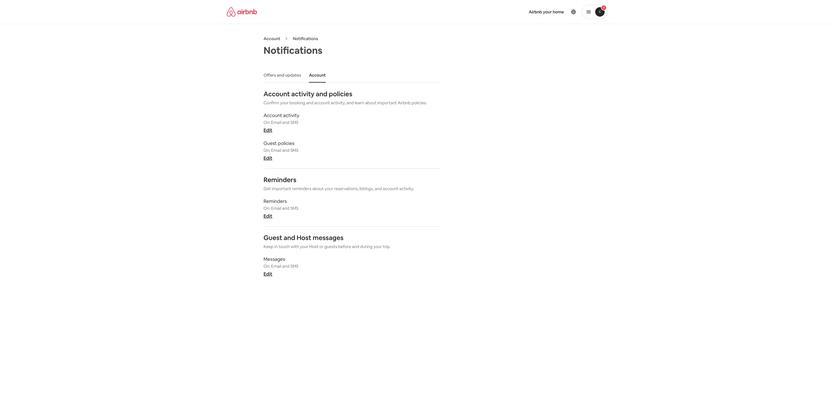 Task type: locate. For each thing, give the bounding box(es) containing it.
3 email from the top
[[271, 206, 282, 211]]

activity
[[292, 90, 315, 98], [283, 113, 300, 119]]

on: inside account activity on: email and sms edit
[[264, 120, 270, 125]]

1 edit from the top
[[264, 127, 273, 134]]

3 edit from the top
[[264, 213, 273, 220]]

edit button for reminders
[[264, 213, 273, 220]]

important right 'get'
[[272, 186, 291, 192]]

and inside guest policies on: email and sms edit
[[282, 148, 290, 153]]

and
[[277, 73, 284, 78], [316, 90, 328, 98], [306, 100, 314, 106], [347, 100, 354, 106], [282, 120, 290, 125], [282, 148, 290, 153], [375, 186, 382, 192], [282, 206, 290, 211], [284, 234, 295, 242], [352, 244, 359, 250], [282, 264, 290, 269]]

1 button
[[582, 5, 608, 19]]

account left 'activity,'
[[315, 100, 330, 106]]

reminders on: email and sms edit
[[264, 199, 299, 220]]

2 email from the top
[[271, 148, 282, 153]]

3 edit button from the top
[[264, 213, 273, 220]]

important inside account activity and policies confirm your booking and account activity, and learn about important airbnb policies.
[[378, 100, 397, 106]]

activity for on:
[[283, 113, 300, 119]]

important inside reminders get important reminders about your reservations, listings, and account activity.
[[272, 186, 291, 192]]

airbnb
[[529, 9, 543, 15], [398, 100, 411, 106]]

sms inside account activity on: email and sms edit
[[291, 120, 299, 125]]

about right learn
[[365, 100, 377, 106]]

0 vertical spatial activity
[[292, 90, 315, 98]]

guests
[[325, 244, 337, 250]]

1 vertical spatial policies
[[278, 141, 295, 147]]

reminders inside reminders get important reminders about your reservations, listings, and account activity.
[[264, 176, 297, 184]]

activity down booking
[[283, 113, 300, 119]]

0 vertical spatial guest
[[264, 141, 277, 147]]

host up with
[[297, 234, 312, 242]]

0 vertical spatial host
[[297, 234, 312, 242]]

policies inside guest policies on: email and sms edit
[[278, 141, 295, 147]]

policies up 'activity,'
[[329, 90, 353, 98]]

1 horizontal spatial account
[[383, 186, 399, 192]]

1 vertical spatial reminders
[[264, 199, 287, 205]]

activity inside account activity on: email and sms edit
[[283, 113, 300, 119]]

1 vertical spatial host
[[310, 244, 319, 250]]

1 on: from the top
[[264, 120, 270, 125]]

important
[[378, 100, 397, 106], [272, 186, 291, 192]]

airbnb left policies.
[[398, 100, 411, 106]]

reminders for your
[[264, 176, 297, 184]]

1 vertical spatial account
[[383, 186, 399, 192]]

your right with
[[300, 244, 309, 250]]

1
[[604, 6, 605, 10]]

3 on: from the top
[[264, 206, 270, 211]]

0 horizontal spatial policies
[[278, 141, 295, 147]]

0 vertical spatial reminders
[[264, 176, 297, 184]]

0 horizontal spatial airbnb
[[398, 100, 411, 106]]

2 sms from the top
[[291, 148, 299, 153]]

0 vertical spatial important
[[378, 100, 397, 106]]

1 vertical spatial important
[[272, 186, 291, 192]]

0 vertical spatial policies
[[329, 90, 353, 98]]

your
[[543, 9, 552, 15], [280, 100, 289, 106], [325, 186, 333, 192], [300, 244, 309, 250], [374, 244, 382, 250]]

notifications
[[293, 36, 318, 41], [264, 44, 323, 57]]

about
[[365, 100, 377, 106], [313, 186, 324, 192]]

messages on: email and sms edit
[[264, 257, 299, 278]]

2 edit from the top
[[264, 155, 273, 162]]

about right reminders
[[313, 186, 324, 192]]

account activity on: email and sms edit
[[264, 113, 300, 134]]

0 vertical spatial account
[[315, 100, 330, 106]]

sms inside guest policies on: email and sms edit
[[291, 148, 299, 153]]

1 horizontal spatial important
[[378, 100, 397, 106]]

1 vertical spatial notifications
[[264, 44, 323, 57]]

0 horizontal spatial important
[[272, 186, 291, 192]]

account link
[[264, 36, 281, 41]]

edit
[[264, 127, 273, 134], [264, 155, 273, 162], [264, 213, 273, 220], [264, 271, 273, 278]]

guest for policies
[[264, 141, 277, 147]]

tab list containing offers and updates
[[261, 68, 441, 83]]

account
[[315, 100, 330, 106], [383, 186, 399, 192]]

guest up the in
[[264, 234, 282, 242]]

1 horizontal spatial policies
[[329, 90, 353, 98]]

activity inside account activity and policies confirm your booking and account activity, and learn about important airbnb policies.
[[292, 90, 315, 98]]

edit button
[[264, 127, 273, 134], [264, 155, 273, 162], [264, 213, 273, 220], [264, 271, 273, 278]]

your left home in the top of the page
[[543, 9, 552, 15]]

4 edit button from the top
[[264, 271, 273, 278]]

1 vertical spatial about
[[313, 186, 324, 192]]

on:
[[264, 120, 270, 125], [264, 148, 270, 153], [264, 206, 270, 211], [264, 264, 270, 269]]

policies down account activity on: email and sms edit
[[278, 141, 295, 147]]

on: inside reminders on: email and sms edit
[[264, 206, 270, 211]]

messages
[[313, 234, 344, 242]]

host
[[297, 234, 312, 242], [310, 244, 319, 250]]

activity up booking
[[292, 90, 315, 98]]

reminders
[[264, 176, 297, 184], [264, 199, 287, 205]]

airbnb your home
[[529, 9, 564, 15]]

2 guest from the top
[[264, 234, 282, 242]]

email inside 'messages on: email and sms edit'
[[271, 264, 282, 269]]

your inside reminders get important reminders about your reservations, listings, and account activity.
[[325, 186, 333, 192]]

4 email from the top
[[271, 264, 282, 269]]

important right learn
[[378, 100, 397, 106]]

guest inside guest policies on: email and sms edit
[[264, 141, 277, 147]]

messages
[[264, 257, 285, 263]]

1 vertical spatial airbnb
[[398, 100, 411, 106]]

guest down account activity on: email and sms edit
[[264, 141, 277, 147]]

account button
[[306, 70, 329, 81]]

edit button for guest and host messages
[[264, 271, 273, 278]]

0 horizontal spatial account
[[315, 100, 330, 106]]

1 vertical spatial activity
[[283, 113, 300, 119]]

reminders up 'get'
[[264, 176, 297, 184]]

1 edit button from the top
[[264, 127, 273, 134]]

reminders get important reminders about your reservations, listings, and account activity.
[[264, 176, 414, 192]]

offers and updates button
[[261, 70, 304, 81]]

guest inside guest and host messages keep in touch with your host or guests before and during your trip.
[[264, 234, 282, 242]]

email inside reminders on: email and sms edit
[[271, 206, 282, 211]]

your left the reservations,
[[325, 186, 333, 192]]

trip.
[[383, 244, 391, 250]]

tab list
[[261, 68, 441, 83]]

policies
[[329, 90, 353, 98], [278, 141, 295, 147]]

guest
[[264, 141, 277, 147], [264, 234, 282, 242]]

account left activity. at the left top of the page
[[383, 186, 399, 192]]

1 vertical spatial guest
[[264, 234, 282, 242]]

1 reminders from the top
[[264, 176, 297, 184]]

1 horizontal spatial airbnb
[[529, 9, 543, 15]]

email
[[271, 120, 282, 125], [271, 148, 282, 153], [271, 206, 282, 211], [271, 264, 282, 269]]

sms
[[291, 120, 299, 125], [291, 148, 299, 153], [291, 206, 299, 211], [291, 264, 299, 269]]

1 email from the top
[[271, 120, 282, 125]]

and inside 'messages on: email and sms edit'
[[282, 264, 290, 269]]

0 horizontal spatial about
[[313, 186, 324, 192]]

1 horizontal spatial about
[[365, 100, 377, 106]]

reminders down 'get'
[[264, 199, 287, 205]]

0 vertical spatial notifications
[[293, 36, 318, 41]]

your inside profile element
[[543, 9, 552, 15]]

sms inside 'messages on: email and sms edit'
[[291, 264, 299, 269]]

0 vertical spatial about
[[365, 100, 377, 106]]

host left or
[[310, 244, 319, 250]]

your right confirm
[[280, 100, 289, 106]]

4 edit from the top
[[264, 271, 273, 278]]

airbnb left home in the top of the page
[[529, 9, 543, 15]]

account
[[264, 36, 281, 41], [309, 73, 326, 78], [264, 90, 290, 98], [264, 113, 282, 119]]

notifications element
[[261, 68, 441, 278]]

reservations,
[[334, 186, 359, 192]]

0 vertical spatial airbnb
[[529, 9, 543, 15]]

4 sms from the top
[[291, 264, 299, 269]]

2 reminders from the top
[[264, 199, 287, 205]]

1 guest from the top
[[264, 141, 277, 147]]

your left trip.
[[374, 244, 382, 250]]

1 sms from the top
[[291, 120, 299, 125]]

reminders inside reminders on: email and sms edit
[[264, 199, 287, 205]]

2 on: from the top
[[264, 148, 270, 153]]

4 on: from the top
[[264, 264, 270, 269]]

3 sms from the top
[[291, 206, 299, 211]]



Task type: vqa. For each thing, say whether or not it's contained in the screenshot.
"Airbnb,"
no



Task type: describe. For each thing, give the bounding box(es) containing it.
account tab panel
[[264, 90, 441, 278]]

airbnb inside account activity and policies confirm your booking and account activity, and learn about important airbnb policies.
[[398, 100, 411, 106]]

get
[[264, 186, 271, 192]]

touch
[[279, 244, 290, 250]]

updates
[[285, 73, 301, 78]]

reminders for edit
[[264, 199, 287, 205]]

about inside reminders get important reminders about your reservations, listings, and account activity.
[[313, 186, 324, 192]]

keep
[[264, 244, 274, 250]]

airbnb inside profile element
[[529, 9, 543, 15]]

on: inside guest policies on: email and sms edit
[[264, 148, 270, 153]]

in
[[275, 244, 278, 250]]

with
[[291, 244, 299, 250]]

or
[[320, 244, 324, 250]]

and inside reminders get important reminders about your reservations, listings, and account activity.
[[375, 186, 382, 192]]

airbnb your home link
[[526, 6, 568, 18]]

guest and host messages keep in touch with your host or guests before and during your trip.
[[264, 234, 391, 250]]

and inside account activity on: email and sms edit
[[282, 120, 290, 125]]

activity,
[[331, 100, 346, 106]]

learn
[[355, 100, 364, 106]]

during
[[360, 244, 373, 250]]

account inside account activity on: email and sms edit
[[264, 113, 282, 119]]

booking
[[290, 100, 305, 106]]

edit inside reminders on: email and sms edit
[[264, 213, 273, 220]]

guest for and
[[264, 234, 282, 242]]

edit inside guest policies on: email and sms edit
[[264, 155, 273, 162]]

activity.
[[400, 186, 414, 192]]

policies inside account activity and policies confirm your booking and account activity, and learn about important airbnb policies.
[[329, 90, 353, 98]]

edit inside account activity on: email and sms edit
[[264, 127, 273, 134]]

guest policies on: email and sms edit
[[264, 141, 299, 162]]

account inside reminders get important reminders about your reservations, listings, and account activity.
[[383, 186, 399, 192]]

offers and updates
[[264, 73, 301, 78]]

account inside account activity and policies confirm your booking and account activity, and learn about important airbnb policies.
[[315, 100, 330, 106]]

email inside guest policies on: email and sms edit
[[271, 148, 282, 153]]

sms inside reminders on: email and sms edit
[[291, 206, 299, 211]]

policies.
[[412, 100, 427, 106]]

on: inside 'messages on: email and sms edit'
[[264, 264, 270, 269]]

2 edit button from the top
[[264, 155, 273, 162]]

account activity and policies confirm your booking and account activity, and learn about important airbnb policies.
[[264, 90, 427, 106]]

reminders
[[292, 186, 312, 192]]

account inside button
[[309, 73, 326, 78]]

and inside button
[[277, 73, 284, 78]]

edit button for account activity and policies
[[264, 127, 273, 134]]

profile element
[[424, 0, 608, 24]]

your inside account activity and policies confirm your booking and account activity, and learn about important airbnb policies.
[[280, 100, 289, 106]]

before
[[338, 244, 351, 250]]

home
[[553, 9, 564, 15]]

and inside reminders on: email and sms edit
[[282, 206, 290, 211]]

activity for and
[[292, 90, 315, 98]]

confirm
[[264, 100, 279, 106]]

about inside account activity and policies confirm your booking and account activity, and learn about important airbnb policies.
[[365, 100, 377, 106]]

listings,
[[360, 186, 374, 192]]

offers
[[264, 73, 276, 78]]

edit inside 'messages on: email and sms edit'
[[264, 271, 273, 278]]

account inside account activity and policies confirm your booking and account activity, and learn about important airbnb policies.
[[264, 90, 290, 98]]

email inside account activity on: email and sms edit
[[271, 120, 282, 125]]



